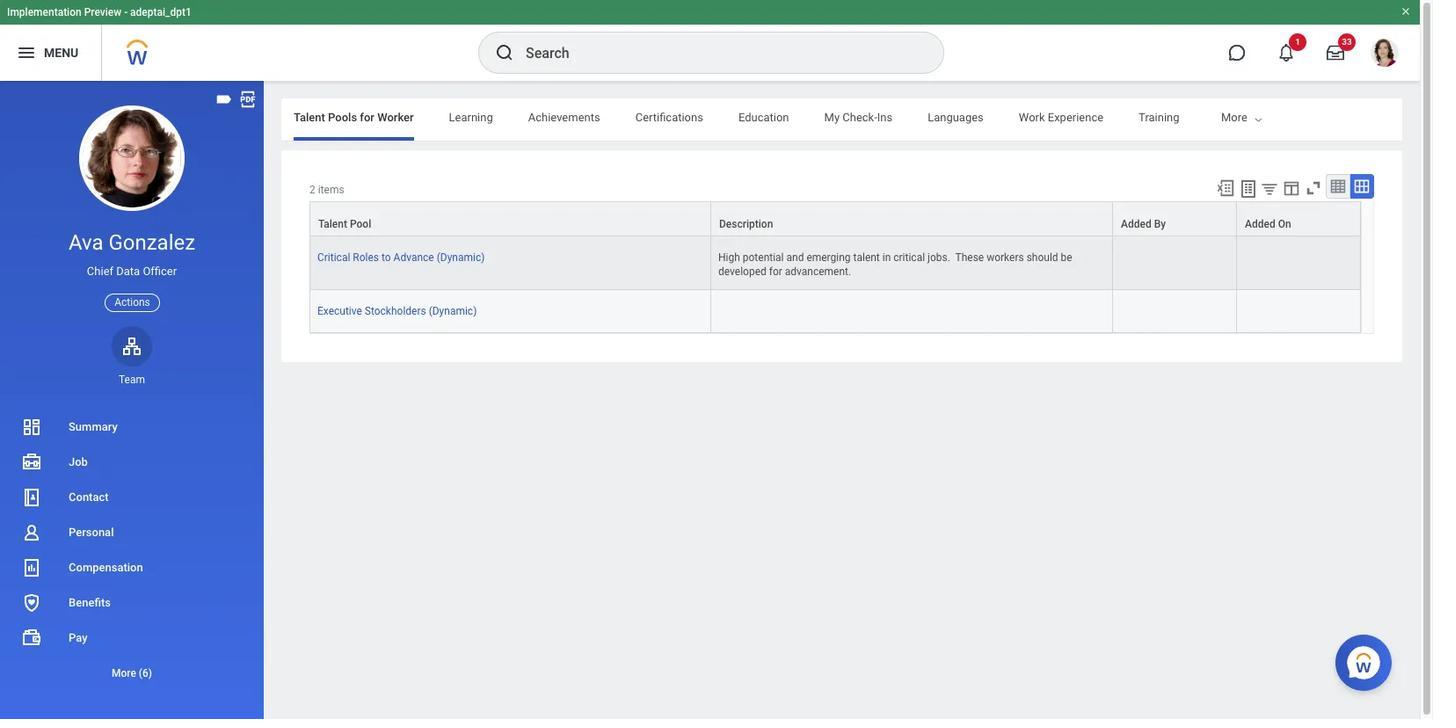 Task type: describe. For each thing, give the bounding box(es) containing it.
personal image
[[21, 522, 42, 544]]

critical roles to advance (dynamic) link
[[318, 248, 485, 264]]

high potential and emerging talent in critical jobs.  these workers should be developed for advancement.
[[719, 252, 1075, 278]]

added for added by
[[1121, 218, 1152, 231]]

workers
[[987, 252, 1024, 264]]

critical roles to advance (dynamic)
[[318, 252, 485, 264]]

compensation link
[[0, 551, 264, 586]]

33
[[1342, 37, 1353, 47]]

row for achievements
[[310, 237, 1362, 290]]

for inside tab list
[[360, 111, 375, 124]]

-
[[124, 6, 128, 18]]

for inside high potential and emerging talent in critical jobs.  these workers should be developed for advancement.
[[769, 266, 783, 278]]

executive stockholders (dynamic) row
[[310, 290, 1362, 334]]

summary link
[[0, 410, 264, 445]]

training
[[1139, 111, 1180, 124]]

be
[[1061, 252, 1073, 264]]

description button
[[712, 202, 1113, 236]]

(dynamic) inside row
[[429, 305, 477, 318]]

1
[[1296, 37, 1301, 47]]

pay link
[[0, 621, 264, 656]]

contact image
[[21, 487, 42, 508]]

navigation pane region
[[0, 81, 264, 719]]

advance
[[394, 252, 434, 264]]

potential
[[743, 252, 784, 264]]

view printable version (pdf) image
[[238, 90, 258, 109]]

added by
[[1121, 218, 1166, 231]]

contact
[[69, 491, 109, 504]]

menu button
[[0, 25, 101, 81]]

roles
[[353, 252, 379, 264]]

close environment banner image
[[1401, 6, 1412, 17]]

these
[[956, 252, 984, 264]]

job
[[69, 456, 88, 469]]

justify image
[[16, 42, 37, 63]]

talent for talent pool
[[318, 218, 347, 231]]

compensation image
[[21, 558, 42, 579]]

certifications
[[636, 111, 704, 124]]

pay
[[69, 632, 88, 645]]

personal link
[[0, 515, 264, 551]]

learning
[[449, 111, 493, 124]]

adeptai_dpt1
[[130, 6, 192, 18]]

experience
[[1048, 111, 1104, 124]]

work experience
[[1019, 111, 1104, 124]]

critical
[[894, 252, 925, 264]]

expand table image
[[1354, 178, 1371, 195]]

talent pool column header
[[310, 201, 712, 238]]

pool
[[350, 218, 371, 231]]

talent
[[854, 252, 880, 264]]

to
[[382, 252, 391, 264]]

(6)
[[139, 668, 152, 680]]

description column header
[[712, 201, 1114, 238]]

my
[[825, 111, 840, 124]]

executive stockholders (dynamic) link
[[318, 302, 477, 318]]

actions
[[115, 296, 150, 308]]

and
[[787, 252, 804, 264]]

0 vertical spatial (dynamic)
[[437, 252, 485, 264]]

preview
[[84, 6, 122, 18]]

advancement.
[[785, 266, 852, 278]]

more (6)
[[112, 668, 152, 680]]

high
[[719, 252, 740, 264]]

2 items
[[310, 184, 344, 196]]

summary
[[69, 420, 118, 434]]

contact link
[[0, 480, 264, 515]]

added on button
[[1238, 202, 1361, 236]]

more (6) button
[[0, 656, 264, 691]]

2
[[310, 184, 316, 196]]

benefits
[[69, 596, 111, 610]]

ava
[[69, 230, 103, 255]]

executive
[[318, 305, 362, 318]]

pay image
[[21, 628, 42, 649]]

33 button
[[1317, 33, 1356, 72]]

1 button
[[1267, 33, 1307, 72]]

summary image
[[21, 417, 42, 438]]

chief data officer
[[87, 265, 177, 278]]

talent for talent pools for worker
[[294, 111, 325, 124]]

chief
[[87, 265, 114, 278]]

team
[[119, 374, 145, 386]]

more for more
[[1222, 111, 1248, 124]]

executive stockholders (dynamic)
[[318, 305, 477, 318]]

menu banner
[[0, 0, 1420, 81]]



Task type: locate. For each thing, give the bounding box(es) containing it.
added by button
[[1114, 202, 1237, 236]]

list
[[0, 410, 264, 691]]

Search Workday  search field
[[526, 33, 908, 72]]

pools
[[328, 111, 357, 124]]

talent inside popup button
[[318, 218, 347, 231]]

tab list
[[0, 99, 1180, 141]]

tab list containing talent pools for worker
[[0, 99, 1180, 141]]

1 horizontal spatial added
[[1245, 218, 1276, 231]]

row containing critical roles to advance (dynamic)
[[310, 237, 1362, 290]]

added
[[1121, 218, 1152, 231], [1245, 218, 1276, 231]]

0 horizontal spatial for
[[360, 111, 375, 124]]

more up the export to excel image
[[1222, 111, 1248, 124]]

languages
[[928, 111, 984, 124]]

export to excel image
[[1216, 179, 1236, 198]]

more (6) button
[[0, 663, 264, 684]]

gonzalez
[[109, 230, 195, 255]]

select to filter grid data image
[[1260, 179, 1280, 198]]

click to view/edit grid preferences image
[[1282, 179, 1302, 198]]

(dynamic) right stockholders
[[429, 305, 477, 318]]

0 vertical spatial more
[[1222, 111, 1248, 124]]

profile logan mcneil image
[[1371, 39, 1399, 70]]

in
[[883, 252, 891, 264]]

benefits link
[[0, 586, 264, 621]]

job link
[[0, 445, 264, 480]]

work
[[1019, 111, 1045, 124]]

ava gonzalez
[[69, 230, 195, 255]]

for
[[360, 111, 375, 124], [769, 266, 783, 278]]

added on
[[1245, 218, 1292, 231]]

view team image
[[121, 336, 142, 357]]

talent
[[294, 111, 325, 124], [318, 218, 347, 231]]

my check-ins
[[825, 111, 893, 124]]

compensation
[[69, 561, 143, 574]]

personal
[[69, 526, 114, 539]]

talent left pools at the top
[[294, 111, 325, 124]]

worker
[[377, 111, 414, 124]]

jobs.
[[928, 252, 951, 264]]

1 vertical spatial (dynamic)
[[429, 305, 477, 318]]

export to worksheets image
[[1238, 179, 1260, 200]]

stockholders
[[365, 305, 426, 318]]

team link
[[112, 326, 152, 387]]

actions button
[[105, 293, 160, 312]]

row containing talent pool
[[310, 201, 1362, 238]]

officer
[[143, 265, 177, 278]]

benefits image
[[21, 593, 42, 614]]

0 horizontal spatial added
[[1121, 218, 1152, 231]]

description
[[719, 218, 773, 231]]

talent pool
[[318, 218, 371, 231]]

job image
[[21, 452, 42, 473]]

1 row from the top
[[310, 201, 1362, 238]]

toolbar
[[1208, 174, 1375, 201]]

developed
[[719, 266, 767, 278]]

check-
[[843, 111, 878, 124]]

items
[[318, 184, 344, 196]]

0 vertical spatial talent
[[294, 111, 325, 124]]

row
[[310, 201, 1362, 238], [310, 237, 1362, 290]]

added left on
[[1245, 218, 1276, 231]]

talent pools for worker
[[294, 111, 414, 124]]

1 vertical spatial for
[[769, 266, 783, 278]]

1 vertical spatial more
[[112, 668, 136, 680]]

1 vertical spatial talent
[[318, 218, 347, 231]]

tag image
[[215, 90, 234, 109]]

list containing summary
[[0, 410, 264, 691]]

(dynamic)
[[437, 252, 485, 264], [429, 305, 477, 318]]

more left (6)
[[112, 668, 136, 680]]

data
[[116, 265, 140, 278]]

achievements
[[528, 111, 600, 124]]

1 added from the left
[[1121, 218, 1152, 231]]

on
[[1279, 218, 1292, 231]]

emerging
[[807, 252, 851, 264]]

search image
[[494, 42, 515, 63]]

talent inside tab list
[[294, 111, 325, 124]]

should
[[1027, 252, 1059, 264]]

row for ava gonzalez
[[310, 201, 1362, 238]]

cell
[[1238, 237, 1362, 290], [712, 290, 1114, 334], [1114, 290, 1238, 334], [1238, 290, 1362, 334]]

2 row from the top
[[310, 237, 1362, 290]]

menu
[[44, 45, 79, 59]]

added inside popup button
[[1245, 218, 1276, 231]]

1 horizontal spatial for
[[769, 266, 783, 278]]

(dynamic) right advance
[[437, 252, 485, 264]]

more for more (6)
[[112, 668, 136, 680]]

added for added on
[[1245, 218, 1276, 231]]

table image
[[1330, 178, 1347, 195]]

added inside added by popup button
[[1121, 218, 1152, 231]]

fullscreen image
[[1304, 179, 1324, 198]]

talent left pool
[[318, 218, 347, 231]]

for right pools at the top
[[360, 111, 375, 124]]

ins
[[878, 111, 893, 124]]

for down potential in the top of the page
[[769, 266, 783, 278]]

talent pool button
[[310, 202, 711, 236]]

2 added from the left
[[1245, 218, 1276, 231]]

notifications large image
[[1278, 44, 1296, 62]]

critical
[[318, 252, 350, 264]]

0 horizontal spatial more
[[112, 668, 136, 680]]

more inside dropdown button
[[112, 668, 136, 680]]

more
[[1222, 111, 1248, 124], [112, 668, 136, 680]]

team ava gonzalez element
[[112, 373, 152, 387]]

added left by
[[1121, 218, 1152, 231]]

by
[[1155, 218, 1166, 231]]

implementation preview -   adeptai_dpt1
[[7, 6, 192, 18]]

inbox large image
[[1327, 44, 1345, 62]]

1 horizontal spatial more
[[1222, 111, 1248, 124]]

education
[[739, 111, 789, 124]]

0 vertical spatial for
[[360, 111, 375, 124]]

implementation
[[7, 6, 82, 18]]



Task type: vqa. For each thing, say whether or not it's contained in the screenshot.
Archive's CLIPBOARD image
no



